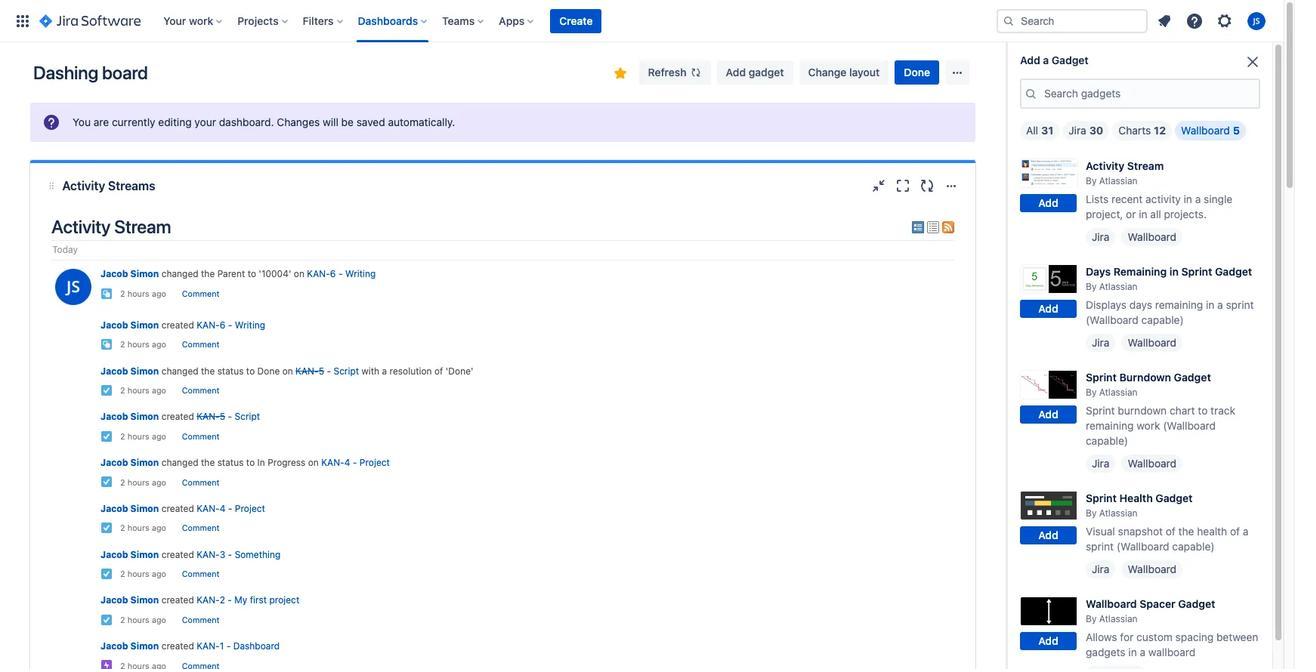 Task type: vqa. For each thing, say whether or not it's contained in the screenshot.
the Not associated with Script
no



Task type: locate. For each thing, give the bounding box(es) containing it.
-
[[339, 269, 343, 280], [228, 320, 232, 331], [327, 365, 331, 377], [228, 411, 232, 423], [353, 457, 357, 469], [228, 503, 232, 515], [228, 549, 232, 561], [228, 595, 232, 606], [226, 641, 231, 652]]

0 vertical spatial subtask image
[[101, 288, 113, 300]]

days
[[1086, 265, 1111, 278]]

between
[[1217, 631, 1259, 644]]

stream down charts 12
[[1128, 159, 1164, 172]]

filters button
[[298, 9, 349, 33]]

0 vertical spatial work
[[189, 14, 213, 27]]

5 atlassian from the top
[[1100, 614, 1138, 625]]

ago down jacob simon created kan-5 - script
[[152, 432, 166, 441]]

simon for jacob simon created kan-4 - project
[[130, 503, 159, 515]]

1 vertical spatial done
[[257, 365, 280, 377]]

0 vertical spatial script
[[334, 365, 359, 377]]

0 horizontal spatial stream
[[114, 216, 171, 237]]

wallboard spacer gadget image
[[1020, 597, 1079, 627]]

kan-3 - something link
[[197, 549, 281, 561]]

0 horizontal spatial writing
[[235, 320, 265, 331]]

- for jacob simon created kan-3 - something
[[228, 549, 232, 561]]

activity up lists
[[1086, 159, 1125, 172]]

created for 4
[[161, 503, 194, 515]]

of left 'done'
[[435, 365, 443, 377]]

2 hours ago up jacob simon created kan-5 - script
[[120, 386, 166, 395]]

comment link down jacob simon created kan-6 - writing on the top of the page
[[182, 340, 220, 349]]

jacob for jacob simon changed the status to in progress on kan-4 - project
[[101, 457, 128, 469]]

kan-2 - my first project link
[[197, 595, 299, 606]]

2 vertical spatial on
[[308, 457, 319, 469]]

changed for changed the status to in progress on
[[161, 457, 198, 469]]

2 hours ago down jacob simon created kan-5 - script
[[120, 432, 166, 441]]

star dashing board image
[[611, 64, 629, 82]]

8 jacob from the top
[[101, 595, 128, 606]]

6 created from the top
[[161, 641, 194, 652]]

9 jacob simon link from the top
[[101, 641, 159, 652]]

jacob for jacob simon created kan-5 - script
[[101, 411, 128, 423]]

jacob simon link for jacob simon changed the status to in progress on kan-4 - project
[[101, 457, 159, 469]]

1 horizontal spatial remaining
[[1155, 299, 1203, 311]]

5 created from the top
[[161, 595, 194, 606]]

to
[[248, 269, 256, 280], [246, 365, 255, 377], [1198, 404, 1208, 417], [246, 457, 255, 469]]

comment link up jacob simon created kan-4 - project
[[182, 478, 220, 487]]

1 horizontal spatial 4
[[344, 457, 350, 469]]

sprint inside 'sprint health gadget by atlassian visual snapshot of the health of a sprint (wallboard capable)'
[[1086, 492, 1117, 505]]

task image
[[101, 385, 113, 397], [101, 430, 113, 443], [101, 476, 113, 488], [101, 522, 113, 534]]

kan-4 - project link for created
[[197, 503, 265, 515]]

work
[[189, 14, 213, 27], [1137, 419, 1160, 432]]

wallboard up burndown
[[1128, 336, 1177, 349]]

(wallboard inside sprint burndown gadget by atlassian sprint burndown chart to track remaining work (wallboard capable)
[[1163, 419, 1216, 432]]

ago for 4
[[152, 524, 166, 533]]

atlassian inside wallboard spacer gadget by atlassian allows for custom spacing between gadgets in a wallboard
[[1100, 614, 1138, 625]]

4 created from the top
[[161, 549, 194, 561]]

4 2 hours ago from the top
[[120, 432, 166, 441]]

2 status from the top
[[217, 457, 244, 469]]

visual
[[1086, 525, 1115, 538]]

2 atlassian from the top
[[1100, 281, 1138, 292]]

0 vertical spatial capable)
[[1142, 314, 1184, 326]]

days remaining in sprint gadget image
[[1020, 265, 1079, 294]]

8 ago from the top
[[152, 616, 166, 625]]

created for 3
[[161, 549, 194, 561]]

0 vertical spatial (wallboard
[[1086, 314, 1139, 326]]

gadget down search field
[[1052, 54, 1089, 67]]

1 simon from the top
[[130, 269, 159, 280]]

activity inside activity stream by atlassian lists recent activity in a single project, or in all projects.
[[1086, 159, 1125, 172]]

wallboard right 12
[[1181, 124, 1230, 137]]

2 down jacob simon created kan-3 - something
[[120, 570, 125, 579]]

0 horizontal spatial script
[[235, 411, 260, 423]]

2 vertical spatial activity
[[51, 216, 111, 237]]

add button for displays days remaining in a sprint (wallboard capable)
[[1020, 300, 1077, 319]]

atlassian up burndown on the bottom of the page
[[1100, 387, 1138, 398]]

atlassian inside activity stream by atlassian lists recent activity in a single project, or in all projects.
[[1100, 175, 1138, 187]]

atlassian for spacer
[[1100, 614, 1138, 625]]

sprint for displays days remaining in a sprint (wallboard capable)
[[1226, 299, 1254, 311]]

0 horizontal spatial remaining
[[1086, 419, 1134, 432]]

ago up jacob simon created kan-1 - dashboard
[[152, 616, 166, 625]]

5 jacob from the top
[[101, 457, 128, 469]]

6 ago from the top
[[152, 524, 166, 533]]

0 vertical spatial sprint
[[1226, 299, 1254, 311]]

kan-4 - project link for changed the status to in progress on
[[321, 457, 390, 469]]

(wallboard down snapshot
[[1117, 540, 1170, 553]]

- for jacob simon created kan-2 - my first project
[[228, 595, 232, 606]]

jacob simon changed the parent to '10004' on kan-6 - writing
[[101, 269, 376, 280]]

1 vertical spatial work
[[1137, 419, 1160, 432]]

(wallboard down chart
[[1163, 419, 1216, 432]]

status for in
[[217, 457, 244, 469]]

parent
[[217, 269, 245, 280]]

0 horizontal spatial kan-4 - project link
[[197, 503, 265, 515]]

status left in
[[217, 457, 244, 469]]

comment for 3
[[182, 570, 220, 579]]

remaining right "days"
[[1155, 299, 1203, 311]]

jira for sprint burndown gadget
[[1092, 457, 1110, 470]]

(wallboard for sprint health gadget
[[1117, 540, 1170, 553]]

7 jacob from the top
[[101, 549, 128, 561]]

1 vertical spatial task image
[[101, 614, 113, 626]]

2 hours ago up jacob simon created kan-4 - project
[[120, 478, 166, 487]]

0 vertical spatial kan-6 - writing link
[[307, 269, 376, 280]]

the inside 'sprint health gadget by atlassian visual snapshot of the health of a sprint (wallboard capable)'
[[1179, 525, 1195, 538]]

comment link for status
[[182, 478, 220, 487]]

1 task image from the top
[[101, 385, 113, 397]]

0 horizontal spatial 5
[[220, 411, 225, 423]]

the
[[201, 269, 215, 280], [201, 365, 215, 377], [201, 457, 215, 469], [1179, 525, 1195, 538]]

wallboard down all at right top
[[1128, 230, 1177, 243]]

gadget up chart
[[1174, 371, 1211, 384]]

0 horizontal spatial sprint
[[1086, 540, 1114, 553]]

0 vertical spatial changed
[[161, 269, 198, 280]]

2 horizontal spatial of
[[1230, 525, 1240, 538]]

0 vertical spatial task image
[[101, 568, 113, 580]]

displays
[[1086, 299, 1127, 311]]

2 comment link from the top
[[182, 340, 220, 349]]

1 horizontal spatial 5
[[319, 365, 324, 377]]

will
[[323, 116, 339, 128]]

capable) for remaining
[[1142, 314, 1184, 326]]

add
[[1020, 54, 1041, 67], [726, 66, 746, 79], [1039, 197, 1059, 210], [1039, 303, 1059, 316], [1039, 408, 1059, 421], [1039, 529, 1059, 542], [1039, 635, 1059, 648]]

ago for 5
[[152, 432, 166, 441]]

5 ago from the top
[[152, 478, 166, 487]]

- right the 3
[[228, 549, 232, 561]]

6 jacob simon link from the top
[[101, 503, 159, 515]]

5 simon from the top
[[130, 457, 159, 469]]

1 vertical spatial script
[[235, 411, 260, 423]]

by for sprint health gadget
[[1086, 508, 1097, 519]]

3 changed from the top
[[161, 457, 198, 469]]

sprint inside days remaining in sprint gadget by atlassian displays days remaining in a sprint (wallboard capable)
[[1182, 265, 1213, 278]]

writing
[[345, 269, 376, 280], [235, 320, 265, 331]]

comment link for 5
[[182, 432, 220, 441]]

the left health in the right bottom of the page
[[1179, 525, 1195, 538]]

7 comment link from the top
[[182, 570, 220, 579]]

by inside sprint burndown gadget by atlassian sprint burndown chart to track remaining work (wallboard capable)
[[1086, 387, 1097, 398]]

kan-6 - writing link
[[307, 269, 376, 280], [197, 320, 265, 331]]

by up lists
[[1086, 175, 1097, 187]]

custom
[[1137, 631, 1173, 644]]

capable) for health
[[1173, 540, 1215, 553]]

stream down streams
[[114, 216, 171, 237]]

2 down jacob simon created kan-5 - script
[[120, 432, 125, 441]]

2 horizontal spatial on
[[308, 457, 319, 469]]

5 jacob simon link from the top
[[101, 457, 159, 469]]

(wallboard
[[1086, 314, 1139, 326], [1163, 419, 1216, 432], [1117, 540, 1170, 553]]

2 hours ago down jacob simon created kan-6 - writing on the top of the page
[[120, 340, 166, 349]]

3 hours from the top
[[127, 386, 149, 395]]

a inside 'sprint health gadget by atlassian visual snapshot of the health of a sprint (wallboard capable)'
[[1243, 525, 1249, 538]]

stream
[[1128, 159, 1164, 172], [114, 216, 171, 237]]

4 by from the top
[[1086, 508, 1097, 519]]

4 up the 3
[[220, 503, 226, 515]]

capable) down "days"
[[1142, 314, 1184, 326]]

4 hours from the top
[[127, 432, 149, 441]]

9 simon from the top
[[130, 641, 159, 652]]

0 horizontal spatial work
[[189, 14, 213, 27]]

comment for status
[[182, 478, 220, 487]]

the left parent
[[201, 269, 215, 280]]

0 horizontal spatial kan-6 - writing link
[[197, 320, 265, 331]]

0 horizontal spatial project
[[235, 503, 265, 515]]

resolution
[[390, 365, 432, 377]]

- right 1
[[226, 641, 231, 652]]

add button down 'sprint burndown gadget' image at the bottom of page
[[1020, 406, 1077, 424]]

be
[[341, 116, 354, 128]]

a
[[1043, 54, 1049, 67], [1195, 193, 1201, 206], [1218, 299, 1223, 311], [382, 365, 387, 377], [1243, 525, 1249, 538], [1140, 646, 1146, 659]]

- left 'my'
[[228, 595, 232, 606]]

atlassian up displays at top
[[1100, 281, 1138, 292]]

hours down jacob simon created kan-3 - something
[[127, 570, 149, 579]]

3 simon from the top
[[130, 365, 159, 377]]

0 vertical spatial on
[[294, 269, 305, 280]]

1 vertical spatial kan-6 - writing link
[[197, 320, 265, 331]]

4 jacob simon link from the top
[[101, 411, 159, 423]]

4 simon from the top
[[130, 411, 159, 423]]

ago down jacob simon created kan-6 - writing on the top of the page
[[152, 340, 166, 349]]

add button
[[1020, 195, 1077, 213], [1020, 300, 1077, 319], [1020, 406, 1077, 424], [1020, 527, 1077, 545], [1020, 633, 1077, 651]]

simon for jacob simon changed the parent to '10004' on kan-6 - writing
[[130, 269, 159, 280]]

simon for jacob simon created kan-2 - my first project
[[130, 595, 159, 606]]

1 horizontal spatial kan-6 - writing link
[[307, 269, 376, 280]]

gadget for a
[[1052, 54, 1089, 67]]

2 down jacob simon created kan-6 - writing on the top of the page
[[120, 340, 125, 349]]

recent
[[1112, 193, 1143, 206]]

simon for jacob simon changed the status to in progress on kan-4 - project
[[130, 457, 159, 469]]

3 task image from the top
[[101, 476, 113, 488]]

7 jacob simon link from the top
[[101, 549, 159, 561]]

1 vertical spatial stream
[[114, 216, 171, 237]]

0 horizontal spatial of
[[435, 365, 443, 377]]

2 vertical spatial capable)
[[1173, 540, 1215, 553]]

1 vertical spatial 6
[[220, 320, 225, 331]]

by inside 'sprint health gadget by atlassian visual snapshot of the health of a sprint (wallboard capable)'
[[1086, 508, 1097, 519]]

comment link down jacob simon created kan-3 - something
[[182, 570, 220, 579]]

by inside wallboard spacer gadget by atlassian allows for custom spacing between gadgets in a wallboard
[[1086, 614, 1097, 625]]

gadget inside 'sprint health gadget by atlassian visual snapshot of the health of a sprint (wallboard capable)'
[[1156, 492, 1193, 505]]

0 vertical spatial status
[[217, 365, 244, 377]]

add for days remaining in sprint gadget
[[1039, 303, 1059, 316]]

1 vertical spatial capable)
[[1086, 435, 1129, 447]]

created for 5
[[161, 411, 194, 423]]

2 task image from the top
[[101, 430, 113, 443]]

task image for 4
[[101, 522, 113, 534]]

1 vertical spatial status
[[217, 457, 244, 469]]

4 task image from the top
[[101, 522, 113, 534]]

kan- for project
[[197, 503, 220, 515]]

1 vertical spatial writing
[[235, 320, 265, 331]]

hours for jacob simon created kan-6 - writing
[[127, 340, 149, 349]]

stream inside activity stream by atlassian lists recent activity in a single project, or in all projects.
[[1128, 159, 1164, 172]]

1 2 hours ago from the top
[[120, 289, 166, 299]]

gadget for health
[[1156, 492, 1193, 505]]

capable) inside 'sprint health gadget by atlassian visual snapshot of the health of a sprint (wallboard capable)'
[[1173, 540, 1215, 553]]

comment link up jacob simon created kan-6 - writing on the top of the page
[[182, 289, 220, 299]]

dashboards
[[358, 14, 418, 27]]

ago up jacob simon created kan-4 - project
[[152, 478, 166, 487]]

0 horizontal spatial 4
[[220, 503, 226, 515]]

1 horizontal spatial 6
[[330, 269, 336, 280]]

simon for jacob simon created kan-3 - something
[[130, 549, 159, 561]]

gadget
[[1052, 54, 1089, 67], [1215, 265, 1253, 278], [1174, 371, 1211, 384], [1156, 492, 1193, 505], [1179, 598, 1216, 611]]

wallboard inside wallboard spacer gadget by atlassian allows for custom spacing between gadgets in a wallboard
[[1086, 598, 1137, 611]]

2 by from the top
[[1086, 281, 1097, 292]]

stream for activity stream
[[114, 216, 171, 237]]

- down parent
[[228, 320, 232, 331]]

1 jacob simon link from the top
[[101, 269, 159, 280]]

0 horizontal spatial 6
[[220, 320, 225, 331]]

1 horizontal spatial writing
[[345, 269, 376, 280]]

comment up jacob simon created kan-4 - project
[[182, 478, 220, 487]]

6 2 hours ago from the top
[[120, 524, 166, 533]]

(wallboard inside days remaining in sprint gadget by atlassian displays days remaining in a sprint (wallboard capable)
[[1086, 314, 1139, 326]]

add button for allows for custom spacing between gadgets in a wallboard
[[1020, 633, 1077, 651]]

kan- for something
[[197, 549, 220, 561]]

more actions for activity streams gadget image
[[942, 177, 961, 195]]

capable)
[[1142, 314, 1184, 326], [1086, 435, 1129, 447], [1173, 540, 1215, 553]]

changed up jacob simon created kan-5 - script
[[161, 365, 198, 377]]

1 vertical spatial changed
[[161, 365, 198, 377]]

6 simon from the top
[[130, 503, 159, 515]]

kan- for dashboard
[[197, 641, 220, 652]]

1 vertical spatial (wallboard
[[1163, 419, 1216, 432]]

(wallboard inside 'sprint health gadget by atlassian visual snapshot of the health of a sprint (wallboard capable)'
[[1117, 540, 1170, 553]]

2 jacob from the top
[[101, 320, 128, 331]]

script
[[334, 365, 359, 377], [235, 411, 260, 423]]

8 comment link from the top
[[182, 616, 220, 625]]

ago
[[152, 289, 166, 299], [152, 340, 166, 349], [152, 386, 166, 395], [152, 432, 166, 441], [152, 478, 166, 487], [152, 524, 166, 533], [152, 570, 166, 579], [152, 616, 166, 625]]

gadget inside wallboard spacer gadget by atlassian allows for custom spacing between gadgets in a wallboard
[[1179, 598, 1216, 611]]

4 jacob from the top
[[101, 411, 128, 423]]

0 horizontal spatial on
[[282, 365, 293, 377]]

5 by from the top
[[1086, 614, 1097, 625]]

6 hours from the top
[[127, 524, 149, 533]]

5 hours from the top
[[127, 478, 149, 487]]

1 jacob from the top
[[101, 269, 128, 280]]

wallboard up spacer
[[1128, 563, 1177, 576]]

add down 'sprint burndown gadget' image at the bottom of page
[[1039, 408, 1059, 421]]

3 jacob from the top
[[101, 365, 128, 377]]

2 horizontal spatial 5
[[1233, 124, 1240, 137]]

task image for jacob simon created kan-2 - my first project
[[101, 614, 113, 626]]

8 jacob simon link from the top
[[101, 595, 159, 606]]

activity stream
[[51, 216, 171, 237]]

0 vertical spatial activity
[[1086, 159, 1125, 172]]

activity streams
[[62, 179, 155, 193]]

gadget inside sprint burndown gadget by atlassian sprint burndown chart to track remaining work (wallboard capable)
[[1174, 371, 1211, 384]]

3 add button from the top
[[1020, 406, 1077, 424]]

6 comment from the top
[[182, 524, 220, 533]]

by up visual
[[1086, 508, 1097, 519]]

add button down sprint health gadget image on the bottom right of page
[[1020, 527, 1077, 545]]

single
[[1204, 193, 1233, 206]]

jacob simon link for jacob simon created kan-4 - project
[[101, 503, 159, 515]]

1 changed from the top
[[161, 269, 198, 280]]

1 vertical spatial remaining
[[1086, 419, 1134, 432]]

sprint inside 'sprint health gadget by atlassian visual snapshot of the health of a sprint (wallboard capable)'
[[1086, 540, 1114, 553]]

comment up jacob simon created kan-6 - writing on the top of the page
[[182, 289, 220, 299]]

2 hours from the top
[[127, 340, 149, 349]]

5 comment from the top
[[182, 478, 220, 487]]

banner containing your work
[[0, 0, 1284, 42]]

6 jacob from the top
[[101, 503, 128, 515]]

kan- down parent
[[197, 320, 220, 331]]

projects
[[238, 14, 279, 27]]

1 add button from the top
[[1020, 195, 1077, 213]]

0 vertical spatial project
[[360, 457, 390, 469]]

jacob simon created kan-3 - something
[[101, 549, 281, 561]]

sprint left burndown on the bottom of the page
[[1086, 404, 1115, 417]]

banner
[[0, 0, 1284, 42]]

add down sprint health gadget image on the bottom right of page
[[1039, 529, 1059, 542]]

add down wallboard spacer gadget image
[[1039, 635, 1059, 648]]

1 created from the top
[[161, 320, 194, 331]]

track
[[1211, 404, 1236, 417]]

wallboard for health
[[1128, 563, 1177, 576]]

2 hours ago down jacob simon created kan-4 - project
[[120, 524, 166, 533]]

add down search field
[[1020, 54, 1041, 67]]

a inside wallboard spacer gadget by atlassian allows for custom spacing between gadgets in a wallboard
[[1140, 646, 1146, 659]]

1 hours from the top
[[127, 289, 149, 299]]

jira down visual
[[1092, 563, 1110, 576]]

2 comment from the top
[[182, 340, 220, 349]]

subtask image
[[101, 288, 113, 300], [101, 339, 113, 351]]

atlassian up recent
[[1100, 175, 1138, 187]]

wallboard up health
[[1128, 457, 1177, 470]]

4 ago from the top
[[152, 432, 166, 441]]

progress
[[268, 457, 306, 469]]

kan- up 'jacob simon created kan-2 - my first project'
[[197, 549, 220, 561]]

by inside activity stream by atlassian lists recent activity in a single project, or in all projects.
[[1086, 175, 1097, 187]]

jacob simon link for jacob simon created kan-1 - dashboard
[[101, 641, 159, 652]]

1 atlassian from the top
[[1100, 175, 1138, 187]]

jira software image
[[39, 12, 141, 30], [39, 12, 141, 30]]

0 vertical spatial remaining
[[1155, 299, 1203, 311]]

2 for jacob simon changed the status to in progress on kan-4 - project
[[120, 478, 125, 487]]

atlassian inside 'sprint health gadget by atlassian visual snapshot of the health of a sprint (wallboard capable)'
[[1100, 508, 1138, 519]]

capable) down burndown on the bottom of the page
[[1086, 435, 1129, 447]]

status
[[217, 365, 244, 377], [217, 457, 244, 469]]

sprint burndown gadget image
[[1020, 370, 1079, 400]]

1 horizontal spatial sprint
[[1226, 299, 1254, 311]]

on for done
[[282, 365, 293, 377]]

4
[[344, 457, 350, 469], [220, 503, 226, 515]]

8 simon from the top
[[130, 595, 159, 606]]

by up allows in the right bottom of the page
[[1086, 614, 1097, 625]]

2 add button from the top
[[1020, 300, 1077, 319]]

to for jacob simon changed the parent to '10004' on kan-6 - writing
[[248, 269, 256, 280]]

2 vertical spatial (wallboard
[[1117, 540, 1170, 553]]

first
[[250, 595, 267, 606]]

5 2 hours ago from the top
[[120, 478, 166, 487]]

1 vertical spatial subtask image
[[101, 339, 113, 351]]

1 horizontal spatial done
[[904, 66, 930, 79]]

of
[[435, 365, 443, 377], [1166, 525, 1176, 538], [1230, 525, 1240, 538]]

1 vertical spatial kan-4 - project link
[[197, 503, 265, 515]]

search image
[[1003, 15, 1015, 27]]

1 vertical spatial activity
[[62, 179, 105, 193]]

the for in
[[201, 457, 215, 469]]

created for 6
[[161, 320, 194, 331]]

2 up jacob simon created kan-1 - dashboard
[[120, 616, 125, 625]]

2 hours ago up jacob simon created kan-6 - writing on the top of the page
[[120, 289, 166, 299]]

3 2 hours ago from the top
[[120, 386, 166, 395]]

2 vertical spatial changed
[[161, 457, 198, 469]]

- up jacob simon changed the status to in progress on kan-4 - project
[[228, 411, 232, 423]]

1 by from the top
[[1086, 175, 1097, 187]]

project
[[360, 457, 390, 469], [235, 503, 265, 515]]

1 status from the top
[[217, 365, 244, 377]]

comment link for 4
[[182, 524, 220, 533]]

kan- down 'jacob simon created kan-2 - my first project'
[[197, 641, 220, 652]]

created
[[161, 320, 194, 331], [161, 411, 194, 423], [161, 503, 194, 515], [161, 549, 194, 561], [161, 595, 194, 606], [161, 641, 194, 652]]

script up jacob simon changed the status to in progress on kan-4 - project
[[235, 411, 260, 423]]

2
[[120, 289, 125, 299], [120, 340, 125, 349], [120, 386, 125, 395], [120, 432, 125, 441], [120, 478, 125, 487], [120, 524, 125, 533], [120, 570, 125, 579], [220, 595, 225, 606], [120, 616, 125, 625]]

changed for changed the parent to '10004' on
[[161, 269, 198, 280]]

apps
[[499, 14, 525, 27]]

2 ago from the top
[[152, 340, 166, 349]]

health
[[1197, 525, 1228, 538]]

teams
[[442, 14, 475, 27]]

activity for activity stream by atlassian lists recent activity in a single project, or in all projects.
[[1086, 159, 1125, 172]]

kan-4 - project link right the progress
[[321, 457, 390, 469]]

today
[[52, 244, 78, 256]]

my
[[235, 595, 247, 606]]

kan- up jacob simon changed the status to in progress on kan-4 - project
[[197, 411, 220, 423]]

jacob for jacob simon created kan-4 - project
[[101, 503, 128, 515]]

add for wallboard spacer gadget
[[1039, 635, 1059, 648]]

4 add button from the top
[[1020, 527, 1077, 545]]

4 comment link from the top
[[182, 432, 220, 441]]

activity stream by atlassian lists recent activity in a single project, or in all projects.
[[1086, 159, 1233, 221]]

0 vertical spatial stream
[[1128, 159, 1164, 172]]

kan- for script
[[197, 411, 220, 423]]

2 for jacob simon created kan-5 - script
[[120, 432, 125, 441]]

the for '10004'
[[201, 269, 215, 280]]

7 simon from the top
[[130, 549, 159, 561]]

add left gadget
[[726, 66, 746, 79]]

5 add button from the top
[[1020, 633, 1077, 651]]

primary element
[[9, 0, 997, 42]]

all
[[1151, 208, 1161, 221]]

hours down jacob simon created kan-6 - writing on the top of the page
[[127, 340, 149, 349]]

2 jacob simon link from the top
[[101, 320, 159, 331]]

in
[[1184, 193, 1193, 206], [1139, 208, 1148, 221], [1170, 265, 1179, 278], [1206, 299, 1215, 311], [1129, 646, 1137, 659]]

0 vertical spatial kan-4 - project link
[[321, 457, 390, 469]]

snapshot
[[1118, 525, 1163, 538]]

jacob simon link for jacob simon created kan-2 - my first project
[[101, 595, 159, 606]]

2 created from the top
[[161, 411, 194, 423]]

jacob simon link for jacob simon created kan-3 - something
[[101, 549, 159, 561]]

work right your at top
[[189, 14, 213, 27]]

activity left streams
[[62, 179, 105, 193]]

add button for visual snapshot of the health of a sprint (wallboard capable)
[[1020, 527, 1077, 545]]

1 ago from the top
[[152, 289, 166, 299]]

atlassian inside days remaining in sprint gadget by atlassian displays days remaining in a sprint (wallboard capable)
[[1100, 281, 1138, 292]]

ago down jacob simon created kan-4 - project
[[152, 524, 166, 533]]

4 comment from the top
[[182, 432, 220, 441]]

hours for jacob simon created kan-5 - script
[[127, 432, 149, 441]]

2 up jacob simon created kan-5 - script
[[120, 386, 125, 395]]

4 atlassian from the top
[[1100, 508, 1138, 519]]

hours down jacob simon created kan-5 - script
[[127, 432, 149, 441]]

add gadget button
[[717, 60, 793, 85]]

jira for days remaining in sprint gadget
[[1092, 336, 1110, 349]]

in inside wallboard spacer gadget by atlassian allows for custom spacing between gadgets in a wallboard
[[1129, 646, 1137, 659]]

7 2 hours ago from the top
[[120, 570, 166, 579]]

atlassian inside sprint burndown gadget by atlassian sprint burndown chart to track remaining work (wallboard capable)
[[1100, 387, 1138, 398]]

2 up jacob simon created kan-4 - project
[[120, 478, 125, 487]]

jira for activity stream
[[1092, 230, 1110, 243]]

7 hours from the top
[[127, 570, 149, 579]]

kan-1 - dashboard link
[[197, 641, 280, 652]]

sprint up visual
[[1086, 492, 1117, 505]]

5 comment link from the top
[[182, 478, 220, 487]]

2 for jacob simon created kan-4 - project
[[120, 524, 125, 533]]

2 task image from the top
[[101, 614, 113, 626]]

0 vertical spatial 6
[[330, 269, 336, 280]]

7 ago from the top
[[152, 570, 166, 579]]

sprint
[[1182, 265, 1213, 278], [1086, 371, 1117, 384], [1086, 404, 1115, 417], [1086, 492, 1117, 505]]

8 2 hours ago from the top
[[120, 616, 166, 625]]

2 hours ago down jacob simon created kan-3 - something
[[120, 570, 166, 579]]

kan-
[[307, 269, 330, 280], [197, 320, 220, 331], [296, 365, 319, 377], [197, 411, 220, 423], [321, 457, 344, 469], [197, 503, 220, 515], [197, 549, 220, 561], [197, 595, 220, 606], [197, 641, 220, 652]]

all 31
[[1026, 124, 1054, 137]]

3 created from the top
[[161, 503, 194, 515]]

1 horizontal spatial kan-4 - project link
[[321, 457, 390, 469]]

comment down jacob simon created kan-5 - script
[[182, 432, 220, 441]]

1 vertical spatial on
[[282, 365, 293, 377]]

kan-6 - writing link right '10004'
[[307, 269, 376, 280]]

jacob
[[101, 269, 128, 280], [101, 320, 128, 331], [101, 365, 128, 377], [101, 411, 128, 423], [101, 457, 128, 469], [101, 503, 128, 515], [101, 549, 128, 561], [101, 595, 128, 606], [101, 641, 128, 652]]

ago for 2
[[152, 616, 166, 625]]

comment down jacob simon created kan-6 - writing on the top of the page
[[182, 340, 220, 349]]

comment link down jacob simon created kan-5 - script
[[182, 432, 220, 441]]

8 comment from the top
[[182, 616, 220, 625]]

capable) inside days remaining in sprint gadget by atlassian displays days remaining in a sprint (wallboard capable)
[[1142, 314, 1184, 326]]

7 comment from the top
[[182, 570, 220, 579]]

settings image
[[1216, 12, 1234, 30]]

streams
[[108, 179, 155, 193]]

sprint
[[1226, 299, 1254, 311], [1086, 540, 1114, 553]]

1 vertical spatial sprint
[[1086, 540, 1114, 553]]

activity stream image
[[1020, 159, 1079, 189]]

0 vertical spatial 4
[[344, 457, 350, 469]]

- for jacob simon created kan-1 - dashboard
[[226, 641, 231, 652]]

8 hours from the top
[[127, 616, 149, 625]]

kan-6 - writing link down parent
[[197, 320, 265, 331]]

jacob simon created kan-2 - my first project
[[101, 595, 299, 606]]

1 horizontal spatial stream
[[1128, 159, 1164, 172]]

3 atlassian from the top
[[1100, 387, 1138, 398]]

remaining down burndown on the bottom of the page
[[1086, 419, 1134, 432]]

of right snapshot
[[1166, 525, 1176, 538]]

1 horizontal spatial on
[[294, 269, 305, 280]]

1 horizontal spatial work
[[1137, 419, 1160, 432]]

sprint right remaining at right
[[1182, 265, 1213, 278]]

2 simon from the top
[[130, 320, 159, 331]]

2 2 hours ago from the top
[[120, 340, 166, 349]]

dashboard.
[[219, 116, 274, 128]]

by for sprint burndown gadget
[[1086, 387, 1097, 398]]

ago for 3
[[152, 570, 166, 579]]

chart
[[1170, 404, 1195, 417]]

add button down activity stream image
[[1020, 195, 1077, 213]]

ago down jacob simon created kan-3 - something
[[152, 570, 166, 579]]

jira for sprint health gadget
[[1092, 563, 1110, 576]]

6 comment link from the top
[[182, 524, 220, 533]]

work down burndown on the bottom of the page
[[1137, 419, 1160, 432]]

refresh activity streams image
[[918, 177, 936, 195]]

hours up jacob simon created kan-6 - writing on the top of the page
[[127, 289, 149, 299]]

to inside sprint burndown gadget by atlassian sprint burndown chart to track remaining work (wallboard capable)
[[1198, 404, 1208, 417]]

3 jacob simon link from the top
[[101, 365, 159, 377]]

sprint inside days remaining in sprint gadget by atlassian displays days remaining in a sprint (wallboard capable)
[[1226, 299, 1254, 311]]

3 by from the top
[[1086, 387, 1097, 398]]

jira
[[1069, 124, 1087, 137], [1092, 230, 1110, 243], [1092, 336, 1110, 349], [1092, 457, 1110, 470], [1092, 563, 1110, 576]]

9 jacob from the top
[[101, 641, 128, 652]]

task image
[[101, 568, 113, 580], [101, 614, 113, 626]]

activity
[[1086, 159, 1125, 172], [62, 179, 105, 193], [51, 216, 111, 237]]

gadget down single
[[1215, 265, 1253, 278]]

dashboards button
[[353, 9, 433, 33]]

comment down jacob simon created kan-3 - something
[[182, 570, 220, 579]]

0 vertical spatial writing
[[345, 269, 376, 280]]

- right the progress
[[353, 457, 357, 469]]

gadget up spacing
[[1179, 598, 1216, 611]]

create
[[560, 14, 593, 27]]

change layout
[[808, 66, 880, 79]]



Task type: describe. For each thing, give the bounding box(es) containing it.
wallboard
[[1149, 646, 1196, 659]]

or
[[1126, 208, 1136, 221]]

your work
[[163, 14, 213, 27]]

- for jacob simon created kan-4 - project
[[228, 503, 232, 515]]

the for done
[[201, 365, 215, 377]]

project
[[269, 595, 299, 606]]

sprint health gadget image
[[1020, 491, 1079, 521]]

wallboard spacer gadget by atlassian allows for custom spacing between gadgets in a wallboard
[[1086, 598, 1259, 659]]

spacing
[[1176, 631, 1214, 644]]

jacob simon created kan-4 - project
[[101, 503, 265, 515]]

a inside days remaining in sprint gadget by atlassian displays days remaining in a sprint (wallboard capable)
[[1218, 299, 1223, 311]]

ago for 6
[[152, 340, 166, 349]]

on for '10004'
[[294, 269, 305, 280]]

remaining inside days remaining in sprint gadget by atlassian displays days remaining in a sprint (wallboard capable)
[[1155, 299, 1203, 311]]

projects button
[[233, 9, 294, 33]]

minimize activity streams image
[[870, 177, 888, 195]]

simon for jacob simon created kan-5 - script
[[130, 411, 159, 423]]

2 vertical spatial 5
[[220, 411, 225, 423]]

you
[[73, 116, 91, 128]]

kan- left 'with'
[[296, 365, 319, 377]]

task image for 5
[[101, 430, 113, 443]]

with
[[362, 365, 380, 377]]

- for jacob simon created kan-5 - script
[[228, 411, 232, 423]]

2 changed from the top
[[161, 365, 198, 377]]

your
[[163, 14, 186, 27]]

notifications image
[[1156, 12, 1174, 30]]

jacob simon link for jacob simon created kan-5 - script
[[101, 411, 159, 423]]

dashboard
[[233, 641, 280, 652]]

change layout button
[[799, 60, 889, 85]]

wallboard for remaining
[[1128, 336, 1177, 349]]

0 horizontal spatial done
[[257, 365, 280, 377]]

jacob for jacob simon created kan-6 - writing
[[101, 320, 128, 331]]

1 horizontal spatial project
[[360, 457, 390, 469]]

appswitcher icon image
[[14, 12, 32, 30]]

- right '10004'
[[339, 269, 343, 280]]

1 comment from the top
[[182, 289, 220, 299]]

remaining inside sprint burndown gadget by atlassian sprint burndown chart to track remaining work (wallboard capable)
[[1086, 419, 1134, 432]]

hours for jacob simon created kan-3 - something
[[127, 570, 149, 579]]

health
[[1120, 492, 1153, 505]]

ago for status
[[152, 478, 166, 487]]

refresh
[[648, 66, 687, 79]]

- left 'with'
[[327, 365, 331, 377]]

charts 12
[[1119, 124, 1166, 137]]

days remaining in sprint gadget by atlassian displays days remaining in a sprint (wallboard capable)
[[1086, 265, 1254, 326]]

sprint left burndown
[[1086, 371, 1117, 384]]

add for sprint burndown gadget
[[1039, 408, 1059, 421]]

created for 2
[[161, 595, 194, 606]]

capable) inside sprint burndown gadget by atlassian sprint burndown chart to track remaining work (wallboard capable)
[[1086, 435, 1129, 447]]

dashing board
[[33, 62, 148, 83]]

jacob simon changed the status to in progress on kan-4 - project
[[101, 457, 390, 469]]

atlassian for burndown
[[1100, 387, 1138, 398]]

3 ago from the top
[[152, 386, 166, 395]]

sprint burndown gadget by atlassian sprint burndown chart to track remaining work (wallboard capable)
[[1086, 371, 1236, 447]]

0 vertical spatial 5
[[1233, 124, 1240, 137]]

activity for activity streams
[[62, 179, 105, 193]]

jacob simon changed the status to done on kan-5 - script with a resolution of 'done'
[[101, 365, 474, 377]]

2 for jacob simon created kan-2 - my first project
[[120, 616, 125, 625]]

gadget inside days remaining in sprint gadget by atlassian displays days remaining in a sprint (wallboard capable)
[[1215, 265, 1253, 278]]

Search gadgets field
[[1040, 80, 1259, 107]]

comment for 6
[[182, 340, 220, 349]]

your
[[195, 116, 216, 128]]

31
[[1042, 124, 1054, 137]]

automatically.
[[388, 116, 455, 128]]

1 vertical spatial project
[[235, 503, 265, 515]]

jacob for jacob simon created kan-3 - something
[[101, 549, 128, 561]]

sprint for visual snapshot of the health of a sprint (wallboard capable)
[[1086, 540, 1114, 553]]

wallboard 5
[[1181, 124, 1240, 137]]

activity
[[1146, 193, 1181, 206]]

1 subtask image from the top
[[101, 288, 113, 300]]

jacob simon link for jacob simon changed the parent to '10004' on kan-6 - writing
[[101, 269, 159, 280]]

(wallboard for days remaining in sprint gadget
[[1086, 314, 1139, 326]]

in right or at the right of page
[[1139, 208, 1148, 221]]

jacob for jacob simon created kan-1 - dashboard
[[101, 641, 128, 652]]

'done'
[[446, 365, 474, 377]]

0 vertical spatial done
[[904, 66, 930, 79]]

kan- right the progress
[[321, 457, 344, 469]]

remaining
[[1114, 265, 1167, 278]]

apps button
[[494, 9, 540, 33]]

kan- for my
[[197, 595, 220, 606]]

2 subtask image from the top
[[101, 339, 113, 351]]

1 vertical spatial 4
[[220, 503, 226, 515]]

comment link for 6
[[182, 340, 220, 349]]

editing
[[158, 116, 192, 128]]

add a gadget
[[1020, 54, 1089, 67]]

close icon image
[[1244, 53, 1262, 71]]

saved
[[357, 116, 385, 128]]

kan- right '10004'
[[307, 269, 330, 280]]

kan-6 - writing link for changed the parent to '10004' on
[[307, 269, 376, 280]]

Search field
[[997, 9, 1148, 33]]

1
[[220, 641, 224, 652]]

2 for jacob simon created kan-6 - writing
[[120, 340, 125, 349]]

task image for status
[[101, 476, 113, 488]]

spacer
[[1140, 598, 1176, 611]]

add inside button
[[726, 66, 746, 79]]

'10004'
[[259, 269, 291, 280]]

a inside activity stream by atlassian lists recent activity in a single project, or in all projects.
[[1195, 193, 1201, 206]]

add for sprint health gadget
[[1039, 529, 1059, 542]]

jacob simon link for jacob simon created kan-6 - writing
[[101, 320, 159, 331]]

comment for 4
[[182, 524, 220, 533]]

maximize activity streams image
[[894, 177, 912, 195]]

projects.
[[1164, 208, 1207, 221]]

jacob simon image
[[55, 269, 91, 305]]

by for wallboard spacer gadget
[[1086, 614, 1097, 625]]

gadgets
[[1086, 646, 1126, 659]]

1 horizontal spatial script
[[334, 365, 359, 377]]

2 left 'my'
[[220, 595, 225, 606]]

activity for activity stream
[[51, 216, 111, 237]]

- for jacob simon created kan-6 - writing
[[228, 320, 232, 331]]

to for jacob simon changed the status to in progress on kan-4 - project
[[246, 457, 255, 469]]

currently
[[112, 116, 155, 128]]

changes
[[277, 116, 320, 128]]

jacob for jacob simon changed the parent to '10004' on kan-6 - writing
[[101, 269, 128, 280]]

create button
[[550, 9, 602, 33]]

2 hours ago for 5
[[120, 432, 166, 441]]

add for activity stream
[[1039, 197, 1059, 210]]

board
[[102, 62, 148, 83]]

more dashboard actions image
[[949, 63, 967, 82]]

in right remaining at right
[[1170, 265, 1179, 278]]

sprint health gadget by atlassian visual snapshot of the health of a sprint (wallboard capable)
[[1086, 492, 1249, 553]]

gadget for spacer
[[1179, 598, 1216, 611]]

jacob simon link for with a resolution of 'done'
[[101, 365, 159, 377]]

burndown
[[1118, 404, 1167, 417]]

jacob for jacob simon created kan-2 - my first project
[[101, 595, 128, 606]]

work inside sprint burndown gadget by atlassian sprint burndown chart to track remaining work (wallboard capable)
[[1137, 419, 1160, 432]]

you are currently editing your dashboard. changes will be saved automatically.
[[73, 116, 455, 128]]

3
[[220, 549, 225, 561]]

days
[[1130, 299, 1153, 311]]

burndown
[[1120, 371, 1172, 384]]

teams button
[[438, 9, 490, 33]]

jacob simon created kan-5 - script
[[101, 411, 260, 423]]

3 comment link from the top
[[182, 386, 220, 395]]

by inside days remaining in sprint gadget by atlassian displays days remaining in a sprint (wallboard capable)
[[1086, 281, 1097, 292]]

1 vertical spatial 5
[[319, 365, 324, 377]]

your profile and settings image
[[1248, 12, 1266, 30]]

comment for 5
[[182, 432, 220, 441]]

kan- for writing
[[197, 320, 220, 331]]

jacob simon created kan-6 - writing
[[101, 320, 265, 331]]

jacob simon created kan-1 - dashboard
[[101, 641, 280, 652]]

layout
[[850, 66, 880, 79]]

project,
[[1086, 208, 1123, 221]]

in right "days"
[[1206, 299, 1215, 311]]

filters
[[303, 14, 334, 27]]

to for jacob simon changed the status to done on kan-5 - script with a resolution of 'done'
[[246, 365, 255, 377]]

3 comment from the top
[[182, 386, 220, 395]]

refresh button
[[639, 60, 711, 85]]

status for done
[[217, 365, 244, 377]]

gadget
[[749, 66, 784, 79]]

stream for activity stream by atlassian lists recent activity in a single project, or in all projects.
[[1128, 159, 1164, 172]]

simon for jacob simon created kan-1 - dashboard
[[130, 641, 159, 652]]

1 comment link from the top
[[182, 289, 220, 299]]

help image
[[1186, 12, 1204, 30]]

30
[[1090, 124, 1104, 137]]

dashing
[[33, 62, 98, 83]]

charts
[[1119, 124, 1151, 137]]

all
[[1026, 124, 1039, 137]]

done link
[[895, 60, 939, 85]]

in
[[257, 457, 265, 469]]

hours for with a resolution of 'done'
[[127, 386, 149, 395]]

are
[[94, 116, 109, 128]]

simon for jacob simon changed the status to done on kan-5 - script with a resolution of 'done'
[[130, 365, 159, 377]]

jira left 30
[[1069, 124, 1087, 137]]

wallboard for burndown
[[1128, 457, 1177, 470]]

12
[[1154, 124, 1166, 137]]

add button for lists recent activity in a single project, or in all projects.
[[1020, 195, 1077, 213]]

epic image
[[101, 660, 113, 670]]

change
[[808, 66, 847, 79]]

2 right "jacob simon" icon
[[120, 289, 125, 299]]

your work button
[[159, 9, 228, 33]]

in up projects.
[[1184, 193, 1193, 206]]

hours for jacob simon changed the status to in progress on kan-4 - project
[[127, 478, 149, 487]]

2 hours ago for 3
[[120, 570, 166, 579]]

simon for jacob simon created kan-6 - writing
[[130, 320, 159, 331]]

work inside dropdown button
[[189, 14, 213, 27]]

jira 30
[[1069, 124, 1104, 137]]

2 for with a resolution of 'done'
[[120, 386, 125, 395]]

refresh image
[[690, 67, 702, 79]]

comment link for 3
[[182, 570, 220, 579]]

add gadget
[[726, 66, 784, 79]]

1 horizontal spatial of
[[1166, 525, 1176, 538]]

lists
[[1086, 193, 1109, 206]]

hours for jacob simon created kan-2 - my first project
[[127, 616, 149, 625]]

jacob for jacob simon changed the status to done on kan-5 - script with a resolution of 'done'
[[101, 365, 128, 377]]

comment link for 2
[[182, 616, 220, 625]]

allows
[[1086, 631, 1118, 644]]

2 hours ago for 2
[[120, 616, 166, 625]]

gadget for burndown
[[1174, 371, 1211, 384]]



